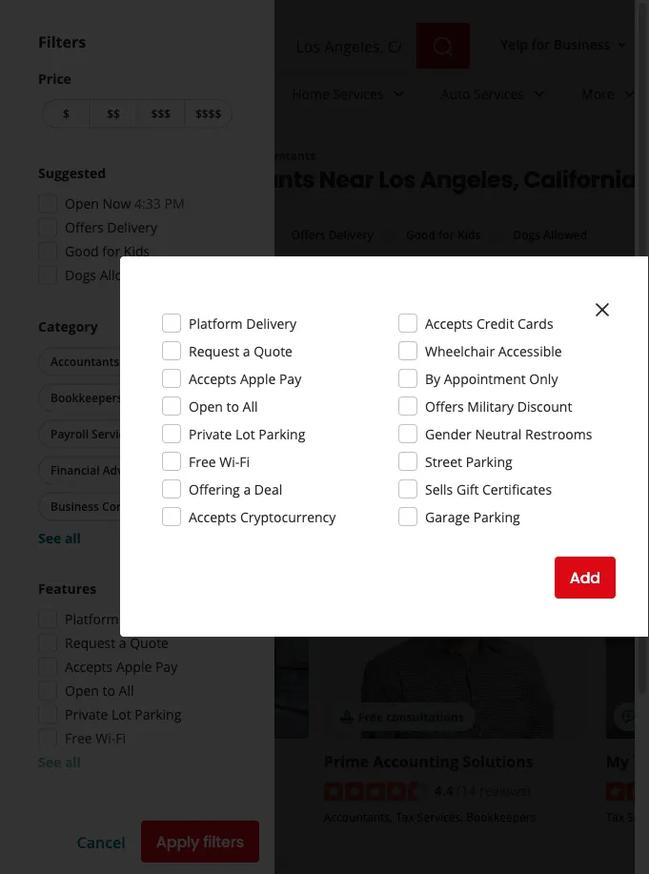 Task type: describe. For each thing, give the bounding box(es) containing it.
bookkeepers button
[[38, 384, 135, 412]]

bird's-
[[65, 834, 104, 852]]

request a quote inside "add" dialog
[[189, 342, 293, 360]]

24 chevron down v2 image
[[388, 82, 410, 105]]

16 free consultations v2 image
[[339, 709, 354, 725]]

financial inside tax services, payroll services, financial advising
[[91, 828, 138, 844]]

$120
[[125, 709, 151, 724]]

0 vertical spatial from
[[266, 333, 312, 359]]

by
[[425, 369, 441, 388]]

$$
[[107, 106, 120, 122]]

business consulting
[[51, 499, 161, 514]]

verified
[[61, 811, 106, 827]]

associates
[[106, 751, 186, 772]]

price
[[38, 69, 71, 87]]

street
[[425, 452, 462, 470]]

delivery inside button
[[329, 226, 374, 242]]

consultations
[[386, 709, 464, 724]]

yelp for business
[[501, 35, 611, 53]]

offers delivery inside group
[[65, 218, 157, 236]]

16 free estimates v2 image
[[621, 709, 637, 725]]

1 vertical spatial apple
[[116, 658, 152, 676]]

platform delivery inside group
[[65, 610, 173, 628]]

$$$ button
[[137, 99, 184, 128]]

all for features
[[65, 753, 81, 771]]

accepts up wheelchair
[[425, 314, 473, 332]]

to inside "add" dialog
[[226, 397, 239, 415]]

platform delivery inside "add" dialog
[[189, 314, 297, 332]]

&
[[90, 751, 102, 772]]

lot inside group
[[111, 705, 131, 724]]

dogs inside group
[[65, 266, 96, 284]]

offering a deal
[[189, 480, 282, 498]]

accountants,
[[324, 809, 393, 825]]

free consultations
[[358, 709, 464, 724]]

my
[[606, 751, 629, 772]]

jarrar & associates cpas link
[[42, 751, 227, 772]]

cards
[[518, 314, 553, 332]]

fr
[[640, 709, 649, 724]]

dogs allowed button
[[501, 220, 600, 249]]

1 horizontal spatial services,
[[185, 811, 231, 827]]

top
[[38, 163, 81, 195]]

16 chevron down v2 image
[[614, 37, 630, 52]]

2 vertical spatial open
[[65, 682, 99, 700]]

1 vertical spatial a
[[243, 480, 251, 498]]

allowed inside group
[[100, 266, 149, 284]]

24 chevron down v2 image for auto services
[[528, 82, 551, 105]]

best
[[112, 163, 162, 195]]

wheelchair accessible
[[425, 342, 562, 360]]

$100 for $120 deal link
[[42, 578, 309, 739]]

5 star rating image
[[606, 782, 649, 801]]

0 vertical spatial open
[[65, 194, 99, 213]]

free inside free price estimates from local tax professionals tell us about your project and get help from sponsored businesses.
[[71, 333, 111, 359]]

dogs allowed inside button
[[513, 226, 587, 242]]

help
[[283, 394, 310, 412]]

yelp
[[501, 35, 528, 53]]

certificates
[[482, 480, 552, 498]]

payroll services button
[[38, 420, 149, 449]]

home services
[[292, 84, 384, 103]]

you
[[199, 527, 235, 554]]

tax serv
[[606, 809, 649, 825]]

delivery down offers
[[122, 610, 173, 628]]

accepts up $100
[[65, 658, 113, 676]]

garage parking
[[425, 508, 520, 526]]

serv
[[628, 809, 649, 825]]

apply filters button
[[141, 821, 259, 863]]

offering
[[189, 480, 240, 498]]

consulting
[[102, 499, 161, 514]]

tax services, payroll services, financial advising
[[42, 811, 270, 844]]

financial inside "button"
[[51, 462, 100, 478]]

$$ button
[[89, 99, 137, 128]]

financial advising button
[[38, 456, 161, 485]]

services for tax services
[[174, 354, 219, 369]]

eye
[[104, 834, 126, 852]]

for left $120
[[105, 709, 122, 724]]

dogs inside button
[[513, 226, 541, 242]]

free price estimates from local tax professionals tell us about your project and get help from sponsored businesses.
[[71, 333, 489, 412]]

to inside group
[[103, 682, 115, 700]]

delivery inside "add" dialog
[[246, 314, 297, 332]]

view
[[129, 834, 158, 852]]

yelp for business button
[[493, 27, 637, 61]]

about
[[114, 394, 150, 412]]

local
[[315, 333, 361, 359]]

accounting
[[373, 751, 459, 772]]

0 horizontal spatial private
[[65, 705, 108, 724]]

tax inside free price estimates from local tax professionals tell us about your project and get help from sponsored businesses.
[[365, 333, 399, 359]]

free inside "add" dialog
[[189, 452, 216, 470]]

16 filter v2 image
[[54, 228, 70, 243]]

quote inside group
[[130, 634, 169, 652]]

0 horizontal spatial services,
[[42, 828, 88, 844]]

credit
[[477, 314, 514, 332]]

accepts apple pay inside "add" dialog
[[189, 369, 301, 388]]

4.4
[[435, 781, 453, 799]]

started
[[116, 454, 170, 475]]

only
[[529, 369, 558, 388]]

parking down get on the top of page
[[259, 425, 305, 443]]

discount
[[517, 397, 572, 415]]

cancel button
[[77, 832, 126, 852]]

accountants button
[[38, 347, 132, 376]]

prime accounting solutions
[[324, 751, 534, 772]]

bird's-eye view option group
[[38, 803, 236, 874]]

verified license button
[[61, 810, 151, 828]]

free inside free consultations link
[[358, 709, 383, 724]]

accountants down $$$$ button
[[166, 163, 315, 195]]

los
[[379, 163, 416, 195]]

accountants, tax services, bookkeepers
[[324, 809, 536, 825]]

gender neutral restrooms
[[425, 425, 592, 443]]

solutions
[[463, 751, 534, 772]]

parking down sells gift certificates
[[473, 508, 520, 526]]

quote inside "add" dialog
[[254, 342, 293, 360]]

tax for tax services, payroll services, financial advising
[[163, 811, 182, 827]]

by appointment only
[[425, 369, 558, 388]]

professionals
[[71, 359, 198, 386]]

accepts apple pay inside group
[[65, 658, 178, 676]]

auto services link
[[426, 69, 566, 124]]

all inside group
[[119, 682, 134, 700]]

0 horizontal spatial free wi-fi
[[65, 729, 126, 747]]

business categories element
[[145, 69, 649, 124]]

$100
[[76, 709, 102, 724]]

auto services
[[441, 84, 524, 103]]

restrooms
[[525, 425, 592, 443]]

group containing suggested
[[38, 163, 236, 286]]

open now 4:33 pm
[[65, 194, 185, 213]]

businesses.
[[417, 394, 489, 412]]

ta
[[633, 751, 649, 772]]

see all for category
[[38, 529, 81, 547]]

open to all inside group
[[65, 682, 134, 700]]

for left the you
[[169, 527, 195, 554]]

close image
[[591, 298, 614, 321]]

allowed inside button
[[543, 226, 587, 242]]

filters group
[[38, 220, 604, 250]]

neutral
[[475, 425, 522, 443]]

more link
[[566, 69, 649, 124]]

platform inside "add" dialog
[[189, 314, 243, 332]]

financial advising
[[51, 462, 149, 478]]

cpas
[[190, 751, 227, 772]]

payroll inside tax services, payroll services, financial advising
[[234, 811, 270, 827]]

appointment
[[444, 369, 526, 388]]

good inside button
[[406, 226, 436, 242]]

filters
[[203, 831, 244, 853]]

filters
[[38, 31, 86, 52]]

accountants for accountants
[[51, 354, 119, 369]]



Task type: vqa. For each thing, say whether or not it's contained in the screenshot.
WLA. at left top
no



Task type: locate. For each thing, give the bounding box(es) containing it.
financial down payroll services button
[[51, 462, 100, 478]]

tax left serv
[[606, 809, 625, 825]]

1 vertical spatial see all
[[38, 753, 81, 771]]

estimates
[[167, 333, 262, 359]]

deal right $120
[[154, 709, 180, 724]]

us
[[96, 394, 110, 412]]

0 vertical spatial group
[[38, 163, 236, 286]]

price group
[[38, 69, 236, 132]]

wi- inside group
[[96, 729, 116, 747]]

fi inside "add" dialog
[[240, 452, 250, 470]]

0 horizontal spatial request a quote
[[65, 634, 169, 652]]

0 vertical spatial platform
[[189, 314, 243, 332]]

1 horizontal spatial platform
[[189, 314, 243, 332]]

0 horizontal spatial platform
[[65, 610, 119, 628]]

jarrar & associates cpas
[[42, 751, 227, 772]]

for down the angeles,
[[439, 226, 455, 242]]

4.4 star rating image
[[324, 782, 427, 801]]

dogs down all button
[[65, 266, 96, 284]]

services right auto at the top right
[[474, 84, 524, 103]]

payroll down tell
[[51, 426, 89, 442]]

2 see from the top
[[38, 753, 61, 771]]

apple up get on the top of page
[[240, 369, 276, 388]]

bird's-eye view
[[65, 834, 158, 852]]

1 horizontal spatial to
[[226, 397, 239, 415]]

quote up $120
[[130, 634, 169, 652]]

accepts apple pay up and
[[189, 369, 301, 388]]

1 vertical spatial wi-
[[96, 729, 116, 747]]

1 horizontal spatial fi
[[240, 452, 250, 470]]

0 vertical spatial lot
[[235, 425, 255, 443]]

open to all up $100
[[65, 682, 134, 700]]

0 horizontal spatial offers delivery
[[65, 218, 157, 236]]

services, down verified at the bottom left of page
[[42, 828, 88, 844]]

apply
[[156, 831, 199, 853]]

apple
[[240, 369, 276, 388], [116, 658, 152, 676]]

1 vertical spatial from
[[314, 394, 344, 412]]

for inside filters group
[[439, 226, 455, 242]]

0 vertical spatial dogs
[[513, 226, 541, 242]]

1 vertical spatial private lot parking
[[65, 705, 181, 724]]

for right yelp
[[532, 35, 550, 53]]

accepts credit cards
[[425, 314, 553, 332]]

1 horizontal spatial free wi-fi
[[189, 452, 250, 470]]

0 vertical spatial business
[[554, 35, 611, 53]]

see all left &
[[38, 753, 81, 771]]

group containing category
[[34, 317, 236, 548]]

parking up associates in the bottom left of the page
[[135, 705, 181, 724]]

0 vertical spatial fi
[[240, 452, 250, 470]]

0 vertical spatial kids
[[458, 226, 481, 242]]

all down business consulting button
[[65, 529, 81, 547]]

payroll inside button
[[51, 426, 89, 442]]

1 vertical spatial payroll
[[234, 811, 270, 827]]

platform delivery down the features
[[65, 610, 173, 628]]

0 horizontal spatial deal
[[154, 709, 180, 724]]

offers down now at the left top of the page
[[65, 218, 104, 236]]

1 vertical spatial fi
[[116, 729, 126, 747]]

fi down $100 for $120 deal
[[116, 729, 126, 747]]

delivery up free price estimates from local tax professionals tell us about your project and get help from sponsored businesses.
[[246, 314, 297, 332]]

2 vertical spatial a
[[119, 634, 126, 652]]

free down $100
[[65, 729, 92, 747]]

0 vertical spatial good
[[406, 226, 436, 242]]

1 horizontal spatial request a quote
[[189, 342, 293, 360]]

1 horizontal spatial all
[[119, 682, 134, 700]]

0 horizontal spatial dogs
[[65, 266, 96, 284]]

allowed down "california" in the top right of the page
[[543, 226, 587, 242]]

accepts up project
[[189, 369, 237, 388]]

0 horizontal spatial 24 chevron down v2 image
[[528, 82, 551, 105]]

my ta link
[[606, 751, 649, 772]]

request down the features
[[65, 634, 116, 652]]

services,
[[417, 809, 464, 825], [185, 811, 231, 827], [42, 828, 88, 844]]

2 horizontal spatial offers
[[425, 397, 464, 415]]

dogs down "california" in the top right of the page
[[513, 226, 541, 242]]

free inside group
[[65, 729, 92, 747]]

offers inside button
[[291, 226, 326, 242]]

tax inside tax services, payroll services, financial advising
[[163, 811, 182, 827]]

10
[[85, 163, 108, 195]]

a up $100 for $120 deal
[[119, 634, 126, 652]]

1 vertical spatial good
[[65, 242, 99, 260]]

0 horizontal spatial good
[[65, 242, 99, 260]]

see all button
[[38, 529, 81, 547], [38, 753, 81, 771]]

search image
[[432, 35, 455, 58]]

a inside group
[[119, 634, 126, 652]]

1 vertical spatial good for kids
[[65, 242, 150, 260]]

all up $100 for $120 deal
[[119, 682, 134, 700]]

1 vertical spatial see all button
[[38, 753, 81, 771]]

accountants inside button
[[51, 354, 119, 369]]

apply filters
[[156, 831, 244, 853]]

0 vertical spatial see all
[[38, 529, 81, 547]]

0 horizontal spatial payroll
[[51, 426, 89, 442]]

advising inside "button"
[[103, 462, 149, 478]]

$$$$ button
[[184, 99, 233, 128]]

my ta
[[606, 751, 649, 772]]

see all button up the features
[[38, 529, 81, 547]]

good for kids down now at the left top of the page
[[65, 242, 150, 260]]

offers up the gender
[[425, 397, 464, 415]]

0 vertical spatial good for kids
[[406, 226, 481, 242]]

tax up your
[[152, 354, 171, 369]]

platform down the features
[[65, 610, 119, 628]]

free
[[71, 333, 111, 359], [189, 452, 216, 470], [358, 709, 383, 724], [65, 729, 92, 747]]

offers delivery down near
[[291, 226, 374, 242]]

0 horizontal spatial wi-
[[96, 729, 116, 747]]

services inside button
[[92, 426, 137, 442]]

2 all from the top
[[65, 753, 81, 771]]

lot
[[235, 425, 255, 443], [111, 705, 131, 724]]

request a quote down the features
[[65, 634, 169, 652]]

0 horizontal spatial offers
[[65, 218, 104, 236]]

0 horizontal spatial fi
[[116, 729, 126, 747]]

4:33
[[135, 194, 161, 213]]

see all button for features
[[38, 753, 81, 771]]

kids down 4:33
[[124, 242, 150, 260]]

offers delivery down now at the left top of the page
[[65, 218, 157, 236]]

free consultations link
[[324, 578, 591, 739]]

dogs allowed inside group
[[65, 266, 149, 284]]

get
[[86, 454, 112, 475]]

advising
[[103, 462, 149, 478], [141, 828, 185, 844]]

24 chevron down v2 image for more
[[618, 82, 641, 105]]

business left 16 chevron down v2 image
[[554, 35, 611, 53]]

0 vertical spatial platform delivery
[[189, 314, 297, 332]]

accepts cryptocurrency
[[189, 508, 336, 526]]

payroll
[[51, 426, 89, 442], [234, 811, 270, 827]]

wi- inside "add" dialog
[[220, 452, 240, 470]]

1 vertical spatial bookkeepers
[[466, 809, 536, 825]]

1 horizontal spatial good
[[406, 226, 436, 242]]

for down now at the left top of the page
[[102, 242, 120, 260]]

good for kids inside button
[[406, 226, 481, 242]]

garage
[[425, 508, 470, 526]]

wi- up offering a deal
[[220, 452, 240, 470]]

request inside "add" dialog
[[189, 342, 239, 360]]

quote up get on the top of page
[[254, 342, 293, 360]]

good for kids inside group
[[65, 242, 150, 260]]

business inside button
[[51, 499, 99, 514]]

tax services button
[[139, 347, 232, 376]]

your
[[154, 394, 182, 412]]

tax for tax services
[[152, 354, 171, 369]]

get started button
[[71, 443, 185, 485]]

offers inside "add" dialog
[[425, 397, 464, 415]]

all inside "add" dialog
[[243, 397, 258, 415]]

see all button for category
[[38, 529, 81, 547]]

platform inside group
[[65, 610, 119, 628]]

accountants up bookkeepers button
[[51, 354, 119, 369]]

0 horizontal spatial accepts apple pay
[[65, 658, 178, 676]]

allowed down all button
[[100, 266, 149, 284]]

1 horizontal spatial request
[[189, 342, 239, 360]]

1 vertical spatial see
[[38, 753, 61, 771]]

good for kids down the angeles,
[[406, 226, 481, 242]]

0 horizontal spatial open to all
[[65, 682, 134, 700]]

good down los
[[406, 226, 436, 242]]

offers military discount
[[425, 397, 572, 415]]

kids
[[458, 226, 481, 242], [124, 242, 150, 260]]

0 vertical spatial see all button
[[38, 529, 81, 547]]

california
[[524, 163, 637, 195]]

0 horizontal spatial dogs allowed
[[65, 266, 149, 284]]

1 horizontal spatial offers delivery
[[291, 226, 374, 242]]

parking up sells gift certificates
[[466, 452, 513, 470]]

0 vertical spatial a
[[243, 342, 250, 360]]

business inside button
[[554, 35, 611, 53]]

accountants for accountants top 10 best accountants near los angeles, california
[[244, 148, 316, 163]]

1 vertical spatial all
[[243, 397, 258, 415]]

2 see all button from the top
[[38, 753, 81, 771]]

free up offering
[[189, 452, 216, 470]]

get
[[260, 394, 279, 412]]

2 horizontal spatial services,
[[417, 809, 464, 825]]

2 vertical spatial group
[[38, 579, 236, 772]]

$
[[63, 106, 69, 122]]

16 deal v2 image
[[57, 709, 72, 725]]

group containing features
[[38, 579, 236, 772]]

offers
[[65, 218, 104, 236], [291, 226, 326, 242], [425, 397, 464, 415]]

services for home services
[[333, 84, 384, 103]]

0 vertical spatial accepts apple pay
[[189, 369, 301, 388]]

2 horizontal spatial all
[[243, 397, 258, 415]]

price
[[115, 333, 163, 359]]

1 vertical spatial lot
[[111, 705, 131, 724]]

24 chevron down v2 image inside auto services link
[[528, 82, 551, 105]]

services down us
[[92, 426, 137, 442]]

1 see all button from the top
[[38, 529, 81, 547]]

accepts
[[425, 314, 473, 332], [189, 369, 237, 388], [189, 508, 237, 526], [65, 658, 113, 676]]

24 chevron down v2 image inside more link
[[618, 82, 641, 105]]

1 vertical spatial financial
[[91, 828, 138, 844]]

tax down 4.4 star rating image
[[396, 809, 414, 825]]

sells gift certificates
[[425, 480, 552, 498]]

1 horizontal spatial pay
[[279, 369, 301, 388]]

1 all from the top
[[65, 529, 81, 547]]

all button
[[42, 220, 104, 250]]

0 vertical spatial quote
[[254, 342, 293, 360]]

private inside "add" dialog
[[189, 425, 232, 443]]

0 vertical spatial payroll
[[51, 426, 89, 442]]

1 horizontal spatial dogs
[[513, 226, 541, 242]]

tax up apply at the bottom of page
[[163, 811, 182, 827]]

$$$
[[151, 106, 171, 122]]

bookkeepers
[[51, 390, 123, 406], [466, 809, 536, 825]]

home
[[292, 84, 330, 103]]

see all up the features
[[38, 529, 81, 547]]

kids inside button
[[458, 226, 481, 242]]

1 vertical spatial advising
[[141, 828, 185, 844]]

good for kids button
[[394, 220, 493, 249]]

bookkeepers inside button
[[51, 390, 123, 406]]

1 horizontal spatial private
[[189, 425, 232, 443]]

dogs
[[513, 226, 541, 242], [65, 266, 96, 284]]

add button
[[555, 557, 616, 599]]

0 vertical spatial allowed
[[543, 226, 587, 242]]

0 vertical spatial pay
[[279, 369, 301, 388]]

request up project
[[189, 342, 239, 360]]

free wi-fi down $100
[[65, 729, 126, 747]]

business
[[554, 35, 611, 53], [51, 499, 99, 514]]

category
[[38, 317, 98, 336]]

request
[[189, 342, 239, 360], [65, 634, 116, 652]]

a up and
[[243, 342, 250, 360]]

0 horizontal spatial platform delivery
[[65, 610, 173, 628]]

free left "price"
[[71, 333, 111, 359]]

0 vertical spatial bookkeepers
[[51, 390, 123, 406]]

free wi-fi up offering
[[189, 452, 250, 470]]

2 24 chevron down v2 image from the left
[[618, 82, 641, 105]]

$ button
[[42, 99, 89, 128]]

1 horizontal spatial bookkeepers
[[466, 809, 536, 825]]

see all for features
[[38, 753, 81, 771]]

dogs allowed down all button
[[65, 266, 149, 284]]

request a quote up and
[[189, 342, 293, 360]]

fr link
[[606, 578, 649, 739]]

bookkeepers down reviews)
[[466, 809, 536, 825]]

1 horizontal spatial lot
[[235, 425, 255, 443]]

street parking
[[425, 452, 513, 470]]

1 see from the top
[[38, 529, 61, 547]]

sponsored
[[348, 394, 414, 412]]

wheelchair
[[425, 342, 495, 360]]

group
[[38, 163, 236, 286], [34, 317, 236, 548], [38, 579, 236, 772]]

wi- up &
[[96, 729, 116, 747]]

free right 16 free consultations v2 icon
[[358, 709, 383, 724]]

1 horizontal spatial good for kids
[[406, 226, 481, 242]]

all right 16 filter v2 icon
[[77, 226, 91, 242]]

lot inside "add" dialog
[[235, 425, 255, 443]]

tell
[[71, 394, 92, 412]]

apple up $120
[[116, 658, 152, 676]]

0 vertical spatial request a quote
[[189, 342, 293, 360]]

services up project
[[174, 354, 219, 369]]

tax inside button
[[152, 354, 171, 369]]

0 horizontal spatial from
[[266, 333, 312, 359]]

private lot parking down and
[[189, 425, 305, 443]]

pay up help
[[279, 369, 301, 388]]

see for features
[[38, 753, 61, 771]]

0 vertical spatial financial
[[51, 462, 100, 478]]

offers delivery inside button
[[291, 226, 374, 242]]

24 chevron down v2 image down yelp for business in the top of the page
[[528, 82, 551, 105]]

1 see all from the top
[[38, 529, 81, 547]]

2 see all from the top
[[38, 753, 81, 771]]

private up &
[[65, 705, 108, 724]]

(14
[[457, 781, 476, 799]]

tax right local
[[365, 333, 399, 359]]

all
[[77, 226, 91, 242], [243, 397, 258, 415], [119, 682, 134, 700]]

1 vertical spatial group
[[34, 317, 236, 548]]

tax for tax serv
[[606, 809, 625, 825]]

add dialog
[[0, 0, 649, 874]]

1 horizontal spatial wi-
[[220, 452, 240, 470]]

payroll services
[[51, 426, 137, 442]]

0 vertical spatial deal
[[254, 480, 282, 498]]

1 vertical spatial open to all
[[65, 682, 134, 700]]

see left &
[[38, 753, 61, 771]]

1 horizontal spatial private lot parking
[[189, 425, 305, 443]]

services for auto services
[[474, 84, 524, 103]]

open to all left get on the top of page
[[189, 397, 258, 415]]

delivery down near
[[329, 226, 374, 242]]

for
[[532, 35, 550, 53], [439, 226, 455, 242], [102, 242, 120, 260], [169, 527, 195, 554], [105, 709, 122, 724]]

accountants
[[244, 148, 316, 163], [166, 163, 315, 195], [51, 354, 119, 369]]

open inside "add" dialog
[[189, 397, 223, 415]]

prime accounting solutions link
[[324, 751, 534, 772]]

open down suggested
[[65, 194, 99, 213]]

pay inside "add" dialog
[[279, 369, 301, 388]]

1 vertical spatial dogs
[[65, 266, 96, 284]]

0 vertical spatial advising
[[103, 462, 149, 478]]

1 vertical spatial request a quote
[[65, 634, 169, 652]]

None search field
[[145, 23, 474, 69]]

1 24 chevron down v2 image from the left
[[528, 82, 551, 105]]

advising inside tax services, payroll services, financial advising
[[141, 828, 185, 844]]

all for category
[[65, 529, 81, 547]]

0 horizontal spatial request
[[65, 634, 116, 652]]

apple inside "add" dialog
[[240, 369, 276, 388]]

$100 for $120 deal
[[76, 709, 180, 724]]

financial down verified license on the left of the page
[[91, 828, 138, 844]]

offers delivery
[[65, 218, 157, 236], [291, 226, 374, 242]]

$$$$
[[195, 106, 221, 122]]

all left &
[[65, 753, 81, 771]]

see for category
[[38, 529, 61, 547]]

1 vertical spatial quote
[[130, 634, 169, 652]]

private lot parking inside "add" dialog
[[189, 425, 305, 443]]

0 horizontal spatial apple
[[116, 658, 152, 676]]

1 horizontal spatial 24 chevron down v2 image
[[618, 82, 641, 105]]

1 vertical spatial business
[[51, 499, 99, 514]]

0 horizontal spatial pay
[[155, 658, 178, 676]]

kids inside group
[[124, 242, 150, 260]]

0 vertical spatial request
[[189, 342, 239, 360]]

0 vertical spatial all
[[77, 226, 91, 242]]

pay inside group
[[155, 658, 178, 676]]

private lot parking inside group
[[65, 705, 181, 724]]

parking inside group
[[135, 705, 181, 724]]

0 horizontal spatial good for kids
[[65, 242, 150, 260]]

get started
[[86, 454, 170, 475]]

auto
[[441, 84, 470, 103]]

offers down near
[[291, 226, 326, 242]]

request a quote inside group
[[65, 634, 169, 652]]

deal
[[254, 480, 282, 498], [154, 709, 180, 724]]

see all button left &
[[38, 753, 81, 771]]

open to all inside "add" dialog
[[189, 397, 258, 415]]

0 horizontal spatial to
[[103, 682, 115, 700]]

free wi-fi inside "add" dialog
[[189, 452, 250, 470]]

services inside button
[[174, 354, 219, 369]]

see up the features
[[38, 529, 61, 547]]

business up special
[[51, 499, 99, 514]]

to left get on the top of page
[[226, 397, 239, 415]]

1 horizontal spatial open to all
[[189, 397, 258, 415]]

1 horizontal spatial offers
[[291, 226, 326, 242]]

services for payroll services
[[92, 426, 137, 442]]

accepts apple pay up $100 for $120 deal
[[65, 658, 178, 676]]

24 chevron down v2 image
[[528, 82, 551, 105], [618, 82, 641, 105]]

more
[[582, 84, 615, 103]]

cancel
[[77, 832, 126, 852]]

restaurants
[[160, 84, 235, 103]]

dogs allowed down "california" in the top right of the page
[[513, 226, 587, 242]]

from right help
[[314, 394, 344, 412]]

1 vertical spatial private
[[65, 705, 108, 724]]

lot down and
[[235, 425, 255, 443]]

fi up offering a deal
[[240, 452, 250, 470]]

open up $100
[[65, 682, 99, 700]]

deal inside $100 for $120 deal link
[[154, 709, 180, 724]]

offers inside group
[[65, 218, 104, 236]]

kids down the angeles,
[[458, 226, 481, 242]]

services inside 'link'
[[333, 84, 384, 103]]

deal inside "add" dialog
[[254, 480, 282, 498]]

deal up accepts cryptocurrency
[[254, 480, 282, 498]]

to up $100 for $120 deal
[[103, 682, 115, 700]]

add
[[570, 567, 601, 589]]

all inside button
[[77, 226, 91, 242]]

reviews)
[[480, 781, 531, 799]]

services left 24 chevron down v2 image
[[333, 84, 384, 103]]

0 vertical spatial apple
[[240, 369, 276, 388]]

accepts up the you
[[189, 508, 237, 526]]

delivery
[[107, 218, 157, 236], [329, 226, 374, 242], [246, 314, 297, 332], [122, 610, 173, 628]]

lot right $100
[[111, 705, 131, 724]]

0 vertical spatial private lot parking
[[189, 425, 305, 443]]

delivery down open now 4:33 pm
[[107, 218, 157, 236]]

private down project
[[189, 425, 232, 443]]

1 vertical spatial free wi-fi
[[65, 729, 126, 747]]

restaurants link
[[145, 69, 277, 124]]



